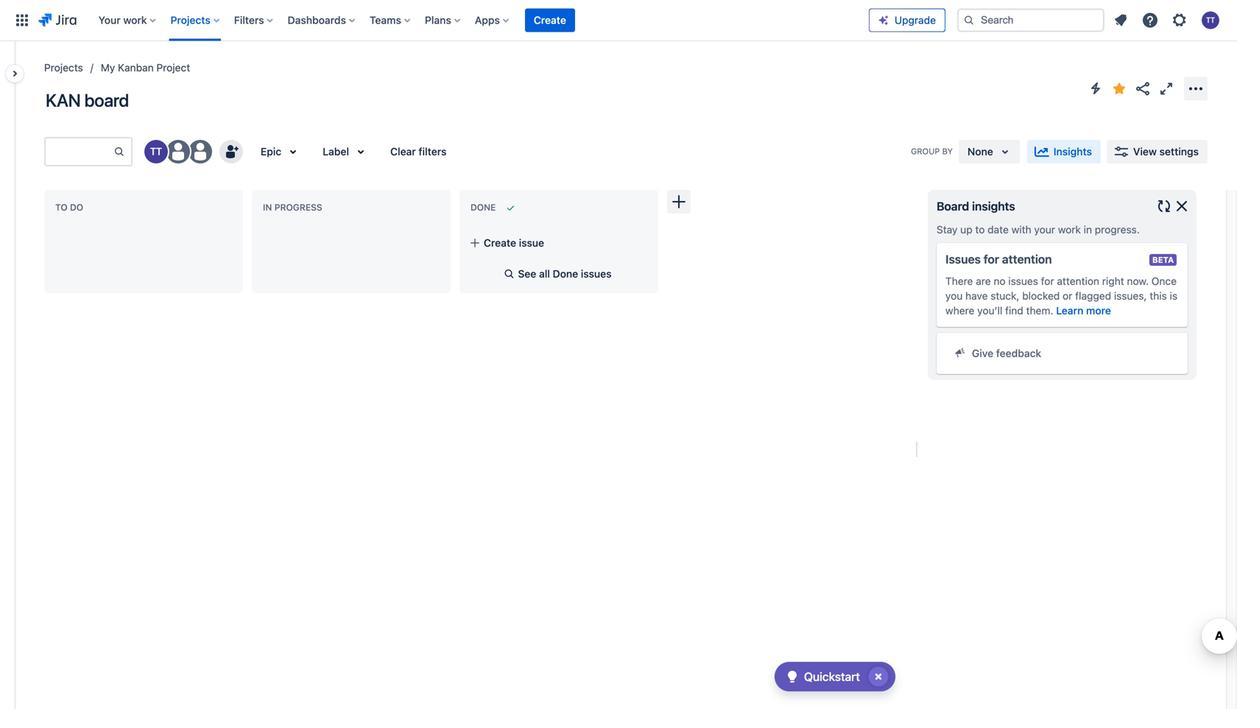 Task type: vqa. For each thing, say whether or not it's contained in the screenshot.
gtms-24 inside the the Task element
no



Task type: describe. For each thing, give the bounding box(es) containing it.
projects button
[[166, 8, 225, 32]]

banner containing your work
[[0, 0, 1238, 41]]

attention inside there are no issues for attention right now. once you have stuck, blocked or flagged issues, this is where you'll find them.
[[1058, 275, 1100, 287]]

in
[[263, 202, 272, 213]]

more
[[1087, 305, 1112, 317]]

0 horizontal spatial done
[[471, 202, 496, 213]]

view settings
[[1134, 146, 1199, 158]]

up
[[961, 224, 973, 236]]

find
[[1006, 305, 1024, 317]]

learn
[[1057, 305, 1084, 317]]

progress
[[275, 202, 322, 213]]

my kanban project
[[101, 62, 190, 74]]

Search field
[[958, 8, 1105, 32]]

stay
[[937, 224, 958, 236]]

see
[[518, 268, 537, 280]]

upgrade
[[895, 14, 936, 26]]

no
[[994, 275, 1006, 287]]

apps
[[475, 14, 500, 26]]

search image
[[964, 14, 975, 26]]

flagged
[[1076, 290, 1112, 302]]

view settings button
[[1107, 140, 1208, 164]]

quickstart button
[[775, 662, 896, 692]]

issues for no
[[1009, 275, 1039, 287]]

board insights dialog
[[928, 190, 1197, 380]]

appswitcher icon image
[[13, 11, 31, 29]]

right
[[1103, 275, 1125, 287]]

there are no issues for attention right now. once you have stuck, blocked or flagged issues, this is where you'll find them.
[[946, 275, 1178, 317]]

create button
[[525, 8, 575, 32]]

your
[[1035, 224, 1056, 236]]

check image
[[784, 668, 801, 686]]

do
[[70, 202, 83, 213]]

refresh insights panel image
[[1156, 197, 1174, 215]]

epic button
[[252, 140, 308, 164]]

your work
[[99, 14, 147, 26]]

clear
[[391, 146, 416, 158]]

0 vertical spatial for
[[984, 252, 1000, 266]]

now.
[[1128, 275, 1149, 287]]

board
[[84, 90, 129, 111]]

with
[[1012, 224, 1032, 236]]

are
[[976, 275, 991, 287]]

is
[[1170, 290, 1178, 302]]

issue
[[519, 237, 544, 249]]

kan
[[46, 90, 81, 111]]

teams button
[[365, 8, 416, 32]]

learn more button
[[1057, 304, 1112, 318]]

group
[[911, 147, 940, 156]]

issues for done
[[581, 268, 612, 280]]

clear filters button
[[382, 140, 456, 164]]

you'll
[[978, 305, 1003, 317]]

where
[[946, 305, 975, 317]]

dashboards button
[[283, 8, 361, 32]]

kanban
[[118, 62, 154, 74]]

once
[[1152, 275, 1177, 287]]

board insights
[[937, 199, 1016, 213]]

quickstart
[[804, 670, 861, 684]]

plans
[[425, 14, 451, 26]]

board
[[937, 199, 970, 213]]

issues
[[946, 252, 981, 266]]

view
[[1134, 146, 1157, 158]]

0 horizontal spatial attention
[[1003, 252, 1052, 266]]

your profile and settings image
[[1202, 11, 1220, 29]]

create issue
[[484, 237, 544, 249]]

insights
[[972, 199, 1016, 213]]

projects for projects popup button on the top of page
[[171, 14, 211, 26]]

create column image
[[670, 193, 688, 211]]

dashboards
[[288, 14, 346, 26]]

notifications image
[[1112, 11, 1130, 29]]

blocked
[[1023, 290, 1060, 302]]

apps button
[[471, 8, 515, 32]]

create for create
[[534, 14, 566, 26]]



Task type: locate. For each thing, give the bounding box(es) containing it.
group by
[[911, 147, 953, 156]]

your work button
[[94, 8, 162, 32]]

add people image
[[222, 143, 240, 161]]

1 vertical spatial attention
[[1058, 275, 1100, 287]]

done right all
[[553, 268, 578, 280]]

give feedback button
[[946, 342, 1180, 365]]

none button
[[959, 140, 1020, 164]]

1 horizontal spatial projects
[[171, 14, 211, 26]]

them.
[[1027, 305, 1054, 317]]

for inside there are no issues for attention right now. once you have stuck, blocked or flagged issues, this is where you'll find them.
[[1042, 275, 1055, 287]]

primary element
[[9, 0, 869, 41]]

my
[[101, 62, 115, 74]]

feedback icon image
[[955, 347, 967, 359]]

issues down create issue button
[[581, 268, 612, 280]]

1 horizontal spatial attention
[[1058, 275, 1100, 287]]

dismiss quickstart image
[[867, 665, 891, 689]]

1 vertical spatial for
[[1042, 275, 1055, 287]]

beta
[[1153, 255, 1175, 265]]

have
[[966, 290, 988, 302]]

create inside button
[[484, 237, 516, 249]]

project
[[157, 62, 190, 74]]

attention up or
[[1058, 275, 1100, 287]]

in
[[1084, 224, 1093, 236]]

work inside popup button
[[123, 14, 147, 26]]

plans button
[[421, 8, 466, 32]]

done inside 'link'
[[553, 268, 578, 280]]

0 vertical spatial work
[[123, 14, 147, 26]]

stuck,
[[991, 290, 1020, 302]]

kan board
[[46, 90, 129, 111]]

give feedback
[[972, 347, 1042, 360]]

attention
[[1003, 252, 1052, 266], [1058, 275, 1100, 287]]

stay up to date with your work in progress.
[[937, 224, 1140, 236]]

done
[[471, 202, 496, 213], [553, 268, 578, 280]]

there
[[946, 275, 974, 287]]

issues for attention
[[946, 252, 1052, 266]]

all
[[539, 268, 550, 280]]

1 vertical spatial work
[[1059, 224, 1081, 236]]

for up are
[[984, 252, 1000, 266]]

star kan board image
[[1111, 80, 1129, 98]]

upgrade button
[[870, 9, 945, 31]]

in progress
[[263, 202, 322, 213]]

1 horizontal spatial create
[[534, 14, 566, 26]]

issues
[[581, 268, 612, 280], [1009, 275, 1039, 287]]

1 horizontal spatial work
[[1059, 224, 1081, 236]]

date
[[988, 224, 1009, 236]]

projects up the kan
[[44, 62, 83, 74]]

insights
[[1054, 146, 1093, 158]]

jira image
[[38, 11, 76, 29], [38, 11, 76, 29]]

0 vertical spatial done
[[471, 202, 496, 213]]

0 vertical spatial create
[[534, 14, 566, 26]]

0 horizontal spatial create
[[484, 237, 516, 249]]

projects link
[[44, 59, 83, 77]]

this
[[1150, 290, 1168, 302]]

more image
[[1188, 80, 1205, 98]]

issues inside see all done issues 'link'
[[581, 268, 612, 280]]

create left issue
[[484, 237, 516, 249]]

projects for projects link
[[44, 62, 83, 74]]

projects inside popup button
[[171, 14, 211, 26]]

0 vertical spatial attention
[[1003, 252, 1052, 266]]

automations menu button icon image
[[1087, 80, 1105, 97]]

to
[[976, 224, 985, 236]]

your
[[99, 14, 121, 26]]

issues up "blocked"
[[1009, 275, 1039, 287]]

see all done issues link
[[498, 265, 621, 283]]

epic
[[261, 146, 282, 158]]

clear filters
[[391, 146, 447, 158]]

to
[[55, 202, 68, 213]]

create right apps 'popup button'
[[534, 14, 566, 26]]

projects up project
[[171, 14, 211, 26]]

by
[[943, 147, 953, 156]]

help image
[[1142, 11, 1160, 29]]

0 horizontal spatial for
[[984, 252, 1000, 266]]

create issue button
[[463, 230, 655, 256]]

projects
[[171, 14, 211, 26], [44, 62, 83, 74]]

for up "blocked"
[[1042, 275, 1055, 287]]

filters
[[234, 14, 264, 26]]

banner
[[0, 0, 1238, 41]]

create for create issue
[[484, 237, 516, 249]]

done up "create issue"
[[471, 202, 496, 213]]

Search this board text field
[[46, 139, 113, 165]]

1 horizontal spatial done
[[553, 268, 578, 280]]

or
[[1063, 290, 1073, 302]]

label button
[[314, 140, 376, 164]]

create inside "button"
[[534, 14, 566, 26]]

you
[[946, 290, 963, 302]]

view settings image
[[1113, 143, 1131, 161]]

settings
[[1160, 146, 1199, 158]]

settings image
[[1171, 11, 1189, 29]]

0 horizontal spatial work
[[123, 14, 147, 26]]

issues,
[[1115, 290, 1147, 302]]

work
[[123, 14, 147, 26], [1059, 224, 1081, 236]]

work inside board insights dialog
[[1059, 224, 1081, 236]]

progress.
[[1095, 224, 1140, 236]]

work left in
[[1059, 224, 1081, 236]]

teams
[[370, 14, 401, 26]]

0 horizontal spatial projects
[[44, 62, 83, 74]]

1 horizontal spatial for
[[1042, 275, 1055, 287]]

work right your
[[123, 14, 147, 26]]

insights button
[[1028, 140, 1101, 164]]

give
[[972, 347, 994, 360]]

filters
[[419, 146, 447, 158]]

0 horizontal spatial issues
[[581, 268, 612, 280]]

attention down with
[[1003, 252, 1052, 266]]

learn more
[[1057, 305, 1112, 317]]

feedback
[[997, 347, 1042, 360]]

sidebar navigation image
[[0, 59, 32, 88]]

1 vertical spatial projects
[[44, 62, 83, 74]]

0 vertical spatial projects
[[171, 14, 211, 26]]

see all done issues
[[518, 268, 612, 280]]

1 horizontal spatial issues
[[1009, 275, 1039, 287]]

label
[[323, 146, 349, 158]]

enter full screen image
[[1158, 80, 1176, 98]]

my kanban project link
[[101, 59, 190, 77]]

filters button
[[230, 8, 279, 32]]

1 vertical spatial done
[[553, 268, 578, 280]]

issues inside there are no issues for attention right now. once you have stuck, blocked or flagged issues, this is where you'll find them.
[[1009, 275, 1039, 287]]

1 vertical spatial create
[[484, 237, 516, 249]]

close insights panel image
[[1174, 197, 1191, 215]]

none
[[968, 146, 994, 158]]



